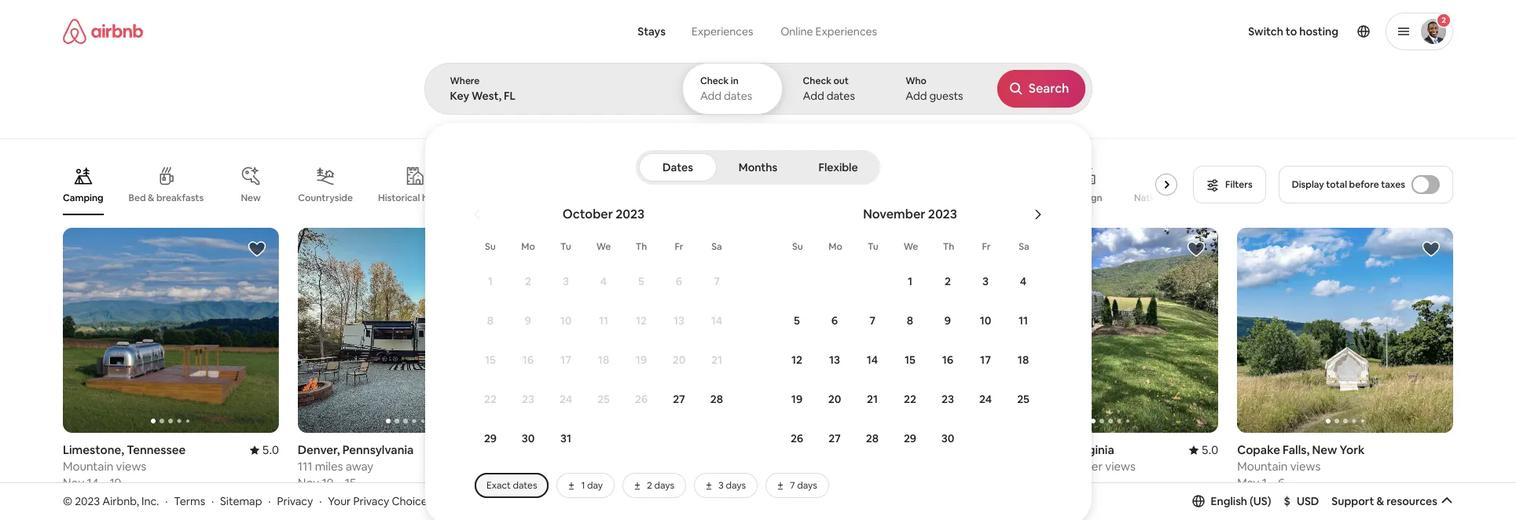 Task type: vqa. For each thing, say whether or not it's contained in the screenshot.


Task type: locate. For each thing, give the bounding box(es) containing it.
mountain inside weaverville, north carolina mountain and garden views nov 5 – 10 $95 night
[[767, 459, 818, 474]]

2 button for october 2023
[[509, 263, 547, 300]]

3 for october 2023
[[563, 274, 569, 288]]

0 horizontal spatial 12
[[636, 314, 647, 328]]

6 inside copake falls, new york mountain views may 1 – 6 $153 night
[[1278, 476, 1285, 491]]

pennsylvania
[[342, 443, 414, 457]]

group
[[63, 154, 1198, 215], [63, 228, 279, 433], [298, 228, 514, 433], [533, 228, 749, 433], [767, 228, 983, 433], [1002, 228, 1218, 433], [1237, 228, 1453, 433]]

we down "october 2023"
[[596, 241, 611, 253]]

26 up valley
[[635, 392, 648, 406]]

3 button
[[547, 263, 585, 300], [967, 263, 1004, 300]]

26 button
[[622, 380, 660, 418], [778, 420, 816, 457]]

1 horizontal spatial 22 button
[[891, 380, 929, 418]]

27
[[673, 392, 685, 406], [829, 431, 841, 446]]

1 horizontal spatial york
[[1340, 443, 1365, 458]]

experiences inside online experiences link
[[815, 24, 877, 39]]

30 for second 30 button from the right
[[522, 431, 535, 446]]

1 privacy from the left
[[277, 494, 313, 508]]

& for bed
[[148, 192, 154, 204]]

1 vertical spatial 26
[[791, 431, 803, 446]]

1 horizontal spatial th
[[943, 241, 954, 253]]

and inside weaverville, north carolina mountain and garden views nov 5 – 10 $95 night
[[821, 459, 841, 474]]

months
[[739, 160, 777, 174]]

2 york from the left
[[1340, 443, 1365, 458]]

add down who
[[906, 89, 927, 103]]

2 4 button from the left
[[1004, 263, 1042, 300]]

19 inside limestone, tennessee mountain views nov 14 – 19 $121 night
[[110, 476, 121, 490]]

privacy down 111
[[277, 494, 313, 508]]

$ usd
[[1284, 494, 1319, 508]]

29 button up exact at the left bottom of page
[[472, 420, 509, 457]]

1 horizontal spatial 24
[[979, 392, 992, 406]]

5 mountain from the left
[[1237, 459, 1288, 474]]

25 button up 31 'button'
[[585, 380, 622, 418]]

1 horizontal spatial &
[[1377, 494, 1384, 508]]

1 30 button from the left
[[509, 420, 547, 457]]

support
[[1332, 494, 1374, 508]]

nov up "$169"
[[533, 476, 554, 491]]

4 – from the left
[[566, 476, 572, 491]]

3 nov from the left
[[767, 476, 789, 490]]

0 horizontal spatial 16
[[523, 353, 534, 367]]

2 experiences from the left
[[815, 24, 877, 39]]

2 18 button from the left
[[1004, 341, 1042, 379]]

views up 2 days
[[642, 459, 672, 474]]

1 su from the left
[[485, 241, 496, 253]]

2 mo from the left
[[829, 241, 842, 253]]

add to wishlist: weaverville, north carolina image
[[952, 240, 971, 259]]

1 horizontal spatial 27 button
[[816, 420, 854, 457]]

– up the your
[[336, 476, 342, 490]]

30 button left "31" on the bottom of the page
[[509, 420, 547, 457]]

7
[[714, 274, 720, 288], [869, 314, 875, 328], [790, 479, 795, 492]]

days
[[654, 479, 674, 492], [726, 479, 746, 492], [797, 479, 817, 492]]

carolina
[[872, 443, 918, 457]]

1 horizontal spatial 11 button
[[1004, 302, 1042, 340]]

1 11 from the left
[[599, 314, 608, 328]]

1 and from the left
[[821, 459, 841, 474]]

0 horizontal spatial 25
[[597, 392, 610, 406]]

york inside hudson, new york mountain and valley views nov 5 – 10 $169 night
[[608, 443, 634, 458]]

2 and from the left
[[1055, 459, 1076, 474]]

$
[[1284, 494, 1290, 508]]

0 horizontal spatial add
[[700, 89, 722, 103]]

5.0 out of 5 average rating image left copake
[[1189, 443, 1218, 457]]

– inside copake falls, new york mountain views may 1 – 6 $153 night
[[1269, 476, 1275, 491]]

24 button up woodstock,
[[967, 380, 1004, 418]]

october 2023
[[563, 206, 645, 222]]

th
[[636, 241, 647, 253], [943, 241, 954, 253]]

group for limestone, tennessee
[[63, 228, 279, 433]]

22 button up 4.95 out of 5 average rating image
[[472, 380, 509, 418]]

24
[[560, 392, 572, 406], [979, 392, 992, 406]]

2023 right october
[[616, 206, 645, 222]]

– down weaverville,
[[801, 476, 806, 490]]

1 sa from the left
[[712, 241, 722, 253]]

add inside check in add dates
[[700, 89, 722, 103]]

1 horizontal spatial dates
[[724, 89, 752, 103]]

add inside 'check out add dates'
[[803, 89, 824, 103]]

0 horizontal spatial 22 button
[[472, 380, 509, 418]]

2 mountain from the left
[[767, 459, 818, 474]]

5.0 left "denver,"
[[262, 443, 279, 457]]

& for support
[[1377, 494, 1384, 508]]

0 horizontal spatial 6 button
[[660, 263, 698, 300]]

bed
[[129, 192, 146, 204]]

30
[[522, 431, 535, 446], [941, 431, 954, 446]]

york up valley
[[608, 443, 634, 458]]

1 horizontal spatial 29
[[904, 431, 917, 446]]

2 we from the left
[[904, 241, 918, 253]]

dates right exact at the left bottom of page
[[513, 479, 537, 492]]

2023 right ©
[[75, 494, 100, 508]]

profile element
[[915, 0, 1453, 63]]

0 vertical spatial 21 button
[[698, 341, 736, 379]]

1 horizontal spatial 21
[[867, 392, 878, 406]]

– inside weaverville, north carolina mountain and garden views nov 5 – 10 $95 night
[[801, 476, 806, 490]]

0 horizontal spatial 5 button
[[622, 263, 660, 300]]

copake falls, new york mountain views may 1 – 6 $153 night
[[1237, 443, 1365, 512]]

& right support
[[1377, 494, 1384, 508]]

4.95 out of 5 average rating image
[[477, 443, 514, 457]]

5.0 out of 5 average rating image for woodstock, virginia mountain and river views
[[1189, 443, 1218, 457]]

group for woodstock, virginia
[[1002, 228, 1218, 433]]

1 3 button from the left
[[547, 263, 585, 300]]

2 · from the left
[[211, 494, 214, 508]]

30 right 4.95
[[522, 431, 535, 446]]

2 horizontal spatial 19
[[791, 392, 803, 406]]

2 horizontal spatial new
[[1312, 443, 1337, 458]]

1 horizontal spatial 2 button
[[929, 263, 967, 300]]

nov inside weaverville, north carolina mountain and garden views nov 5 – 10 $95 night
[[767, 476, 789, 490]]

16
[[523, 353, 534, 367], [942, 353, 954, 367]]

2 tu from the left
[[868, 241, 879, 253]]

1 horizontal spatial 24 button
[[967, 380, 1004, 418]]

1 add from the left
[[700, 89, 722, 103]]

2 2 button from the left
[[929, 263, 967, 300]]

group for copake falls, new york
[[1237, 228, 1453, 433]]

22 up 4.95 out of 5 average rating image
[[484, 392, 497, 406]]

2 15 button from the left
[[891, 341, 929, 379]]

Where field
[[450, 89, 655, 103]]

new right "31" on the bottom of the page
[[581, 443, 606, 458]]

· left the your
[[319, 494, 322, 508]]

camping
[[63, 192, 103, 204]]

14 for the leftmost 14 button
[[711, 314, 722, 328]]

2023 for october
[[616, 206, 645, 222]]

add to wishlist: hudson, new york image
[[717, 240, 736, 259]]

0 vertical spatial 14 button
[[698, 302, 736, 340]]

2 9 button from the left
[[929, 302, 967, 340]]

1 9 from the left
[[525, 314, 531, 328]]

0 horizontal spatial 27 button
[[660, 380, 698, 418]]

days for 3 days
[[726, 479, 746, 492]]

2 17 from the left
[[980, 353, 991, 367]]

5.0 for limestone, tennessee mountain views nov 14 – 19 $121 night
[[262, 443, 279, 457]]

23 for 1st 23 button from the left
[[522, 392, 534, 406]]

none search field containing october 2023
[[424, 0, 1516, 520]]

nov inside limestone, tennessee mountain views nov 14 – 19 $121 night
[[63, 476, 84, 490]]

2 add from the left
[[803, 89, 824, 103]]

0 horizontal spatial fr
[[675, 241, 683, 253]]

check left in at the left
[[700, 75, 729, 87]]

28 for right "28" button
[[866, 431, 879, 446]]

check inside 'check out add dates'
[[803, 75, 831, 87]]

25 up valley
[[597, 392, 610, 406]]

– left 1 day
[[566, 476, 572, 491]]

3 mountain from the left
[[1002, 459, 1053, 474]]

18
[[598, 353, 609, 367], [1018, 353, 1029, 367]]

mo
[[521, 241, 535, 253], [829, 241, 842, 253]]

group containing historical homes
[[63, 154, 1198, 215]]

night inside copake falls, new york mountain views may 1 – 6 $153 night
[[1265, 497, 1293, 512]]

0 horizontal spatial 12 button
[[622, 302, 660, 340]]

3 – from the left
[[801, 476, 806, 490]]

26 for bottom 26 button
[[791, 431, 803, 446]]

2
[[1442, 15, 1446, 25], [525, 274, 531, 288], [945, 274, 951, 288], [647, 479, 652, 492]]

– up airbnb,
[[101, 476, 107, 490]]

and for mountain and valley views
[[586, 459, 606, 474]]

1 horizontal spatial 7 button
[[854, 302, 891, 340]]

– inside denver, pennsylvania 111 miles away nov 10 – 15 $174 night
[[336, 476, 342, 490]]

river
[[1078, 459, 1103, 474]]

25
[[597, 392, 610, 406], [1017, 392, 1029, 406]]

1 horizontal spatial 28
[[866, 431, 879, 446]]

1 5.0 from the left
[[262, 443, 279, 457]]

dates inside 'check out add dates'
[[827, 89, 855, 103]]

mountain inside hudson, new york mountain and valley views nov 5 – 10 $169 night
[[533, 459, 583, 474]]

2023 for ©
[[75, 494, 100, 508]]

experiences inside experiences button
[[692, 24, 753, 39]]

check inside check in add dates
[[700, 75, 729, 87]]

1 days from the left
[[654, 479, 674, 492]]

1 8 from the left
[[487, 314, 494, 328]]

1 horizontal spatial fr
[[982, 241, 991, 253]]

30 button
[[509, 420, 547, 457], [929, 420, 967, 457]]

tu down 'november'
[[868, 241, 879, 253]]

23
[[522, 392, 534, 406], [942, 392, 954, 406]]

nov down 111
[[298, 476, 319, 490]]

mountain inside copake falls, new york mountain views may 1 – 6 $153 night
[[1237, 459, 1288, 474]]

1 horizontal spatial 12
[[791, 353, 802, 367]]

dates down out
[[827, 89, 855, 103]]

26 up 7 days
[[791, 431, 803, 446]]

1 vertical spatial 7
[[869, 314, 875, 328]]

10
[[560, 314, 572, 328], [980, 314, 991, 328], [322, 476, 334, 490], [809, 476, 821, 490], [574, 476, 586, 491]]

19 button
[[622, 341, 660, 379], [778, 380, 816, 418]]

30 button right carolina
[[929, 420, 967, 457]]

2 button
[[1386, 13, 1453, 50]]

12
[[636, 314, 647, 328], [791, 353, 802, 367]]

out
[[833, 75, 849, 87]]

online
[[781, 24, 813, 39]]

1 vertical spatial 19
[[791, 392, 803, 406]]

2 25 from the left
[[1017, 392, 1029, 406]]

2 fr from the left
[[982, 241, 991, 253]]

2 horizontal spatial dates
[[827, 89, 855, 103]]

nov up ©
[[63, 476, 84, 490]]

we
[[596, 241, 611, 253], [904, 241, 918, 253]]

mountain down weaverville,
[[767, 459, 818, 474]]

4 button
[[585, 263, 622, 300], [1004, 263, 1042, 300]]

2 nov from the left
[[298, 476, 319, 490]]

13
[[674, 314, 685, 328], [829, 353, 840, 367]]

1 vertical spatial 12
[[791, 353, 802, 367]]

mountain down the "limestone,"
[[63, 459, 113, 474]]

1 horizontal spatial days
[[726, 479, 746, 492]]

and up day
[[586, 459, 606, 474]]

mountain
[[63, 459, 113, 474], [767, 459, 818, 474], [1002, 459, 1053, 474], [533, 459, 583, 474], [1237, 459, 1288, 474]]

1
[[488, 274, 493, 288], [908, 274, 913, 288], [1262, 476, 1267, 491], [581, 479, 585, 492]]

su
[[485, 241, 496, 253], [792, 241, 803, 253]]

2 horizontal spatial 6
[[1278, 476, 1285, 491]]

22
[[484, 392, 497, 406], [904, 392, 916, 406]]

1 1 button from the left
[[472, 263, 509, 300]]

25 for second 25 button from the right
[[597, 392, 610, 406]]

parks
[[1173, 192, 1198, 204]]

1 night from the left
[[89, 497, 117, 512]]

1 button down add to wishlist: denver, pennsylvania icon
[[472, 263, 509, 300]]

we down the 'november 2023'
[[904, 241, 918, 253]]

york up support
[[1340, 443, 1365, 458]]

1 horizontal spatial 16 button
[[929, 341, 967, 379]]

mountain down hudson,
[[533, 459, 583, 474]]

2 24 button from the left
[[967, 380, 1004, 418]]

5 button
[[622, 263, 660, 300], [778, 302, 816, 340]]

tab list
[[639, 150, 877, 185]]

check for check in add dates
[[700, 75, 729, 87]]

0 horizontal spatial 17
[[560, 353, 571, 367]]

2 sa from the left
[[1019, 241, 1029, 253]]

1 30 from the left
[[522, 431, 535, 446]]

switch to hosting link
[[1239, 15, 1348, 48]]

3 days from the left
[[797, 479, 817, 492]]

0 horizontal spatial 20
[[673, 353, 686, 367]]

and left river
[[1055, 459, 1076, 474]]

2 3 button from the left
[[967, 263, 1004, 300]]

0 vertical spatial 13 button
[[660, 302, 698, 340]]

and inside hudson, new york mountain and valley views nov 5 – 10 $169 night
[[586, 459, 606, 474]]

1 23 from the left
[[522, 392, 534, 406]]

0 vertical spatial 12 button
[[622, 302, 660, 340]]

0 horizontal spatial 10 button
[[547, 302, 585, 340]]

2 night from the left
[[325, 497, 353, 512]]

1 2 button from the left
[[509, 263, 547, 300]]

1 horizontal spatial 15
[[485, 353, 496, 367]]

night down 7 days
[[791, 497, 819, 512]]

1 horizontal spatial add
[[803, 89, 824, 103]]

add to wishlist: woodstock, virginia image
[[1187, 240, 1206, 259]]

– inside hudson, new york mountain and valley views nov 5 – 10 $169 night
[[566, 476, 572, 491]]

tab list containing dates
[[639, 150, 877, 185]]

garden
[[844, 459, 882, 474]]

2 29 button from the left
[[891, 420, 929, 457]]

0 horizontal spatial 9 button
[[509, 302, 547, 340]]

new up 'add to wishlist: limestone, tennessee' image
[[241, 192, 261, 204]]

views down falls,
[[1290, 459, 1321, 474]]

2023
[[616, 206, 645, 222], [928, 206, 957, 222], [75, 494, 100, 508]]

th down the 'november 2023'
[[943, 241, 954, 253]]

fr
[[675, 241, 683, 253], [982, 241, 991, 253]]

· right inc.
[[165, 494, 168, 508]]

1 horizontal spatial 15 button
[[891, 341, 929, 379]]

add down experiences button
[[700, 89, 722, 103]]

1 right may
[[1262, 476, 1267, 491]]

2 vertical spatial 6
[[1278, 476, 1285, 491]]

22 up carolina
[[904, 392, 916, 406]]

add for check out add dates
[[803, 89, 824, 103]]

5.0 left copake
[[1202, 443, 1218, 457]]

1 inside copake falls, new york mountain views may 1 – 6 $153 night
[[1262, 476, 1267, 491]]

1 24 from the left
[[560, 392, 572, 406]]

25 up woodstock,
[[1017, 392, 1029, 406]]

2 30 from the left
[[941, 431, 954, 446]]

1 horizontal spatial 26 button
[[778, 420, 816, 457]]

2 privacy from the left
[[353, 494, 389, 508]]

5.0
[[262, 443, 279, 457], [1202, 443, 1218, 457]]

1 check from the left
[[700, 75, 729, 87]]

2 23 from the left
[[942, 392, 954, 406]]

dates
[[724, 89, 752, 103], [827, 89, 855, 103], [513, 479, 537, 492]]

· left the "privacy" link
[[268, 494, 271, 508]]

1 25 from the left
[[597, 392, 610, 406]]

1 horizontal spatial 19 button
[[778, 380, 816, 418]]

1 horizontal spatial 23 button
[[929, 380, 967, 418]]

· right terms on the left of page
[[211, 494, 214, 508]]

2 vertical spatial 19
[[110, 476, 121, 490]]

3 days
[[718, 479, 746, 492]]

2 11 from the left
[[1019, 314, 1028, 328]]

25 for 1st 25 button from right
[[1017, 392, 1029, 406]]

29 button right north
[[891, 420, 929, 457]]

1 york from the left
[[608, 443, 634, 458]]

nov up $95
[[767, 476, 789, 490]]

exact dates
[[487, 479, 537, 492]]

12 for 12 button to the right
[[791, 353, 802, 367]]

experiences right online
[[815, 24, 877, 39]]

1 nov from the left
[[63, 476, 84, 490]]

mountain down woodstock,
[[1002, 459, 1053, 474]]

29 right north
[[904, 431, 917, 446]]

1 8 button from the left
[[472, 302, 509, 340]]

5
[[638, 274, 644, 288], [794, 314, 800, 328], [792, 476, 798, 490], [557, 476, 563, 491]]

1 vertical spatial 21 button
[[854, 380, 891, 418]]

views right river
[[1105, 459, 1136, 474]]

nov
[[63, 476, 84, 490], [298, 476, 319, 490], [767, 476, 789, 490], [533, 476, 554, 491]]

1 horizontal spatial 18
[[1018, 353, 1029, 367]]

– inside limestone, tennessee mountain views nov 14 – 19 $121 night
[[101, 476, 107, 490]]

2 horizontal spatial 15
[[905, 353, 916, 367]]

views down carolina
[[885, 459, 915, 474]]

3 button down add to wishlist: weaverville, north carolina image
[[967, 263, 1004, 300]]

7 for the leftmost the 7 button
[[714, 274, 720, 288]]

night right $121 in the left bottom of the page
[[89, 497, 117, 512]]

0 horizontal spatial 8
[[487, 314, 494, 328]]

0 horizontal spatial 3 button
[[547, 263, 585, 300]]

th down "october 2023"
[[636, 241, 647, 253]]

22 button up carolina
[[891, 380, 929, 418]]

0 horizontal spatial 18 button
[[585, 341, 622, 379]]

views down "tennessee"
[[116, 459, 146, 474]]

1 18 from the left
[[598, 353, 609, 367]]

0 vertical spatial 27
[[673, 392, 685, 406]]

0 horizontal spatial 26
[[635, 392, 648, 406]]

26 button up 7 days
[[778, 420, 816, 457]]

1 experiences from the left
[[692, 24, 753, 39]]

days left 3 days
[[654, 479, 674, 492]]

1 horizontal spatial 5 button
[[778, 302, 816, 340]]

3
[[563, 274, 569, 288], [982, 274, 989, 288], [718, 479, 724, 492]]

2 5.0 out of 5 average rating image from the left
[[1189, 443, 1218, 457]]

4 mountain from the left
[[533, 459, 583, 474]]

support & resources button
[[1332, 494, 1453, 508]]

11
[[599, 314, 608, 328], [1019, 314, 1028, 328]]

breakfasts
[[156, 192, 204, 204]]

1 we from the left
[[596, 241, 611, 253]]

1 horizontal spatial 17 button
[[967, 341, 1004, 379]]

2 button
[[509, 263, 547, 300], [929, 263, 967, 300]]

0 horizontal spatial 13
[[674, 314, 685, 328]]

(us)
[[1250, 494, 1271, 508]]

tu down october
[[560, 241, 571, 253]]

experiences
[[692, 24, 753, 39], [815, 24, 877, 39]]

29 up exact at the left bottom of page
[[484, 431, 497, 446]]

1 horizontal spatial 14 button
[[854, 341, 891, 379]]

0 horizontal spatial 23 button
[[509, 380, 547, 418]]

fr right add to wishlist: weaverville, north carolina image
[[982, 241, 991, 253]]

7 button
[[698, 263, 736, 300], [854, 302, 891, 340]]

0 horizontal spatial su
[[485, 241, 496, 253]]

1 5.0 out of 5 average rating image from the left
[[250, 443, 279, 457]]

0 horizontal spatial 21
[[711, 353, 722, 367]]

days down weaverville,
[[797, 479, 817, 492]]

1 horizontal spatial 26
[[791, 431, 803, 446]]

7 for bottom the 7 button
[[869, 314, 875, 328]]

dates down in at the left
[[724, 89, 752, 103]]

check left out
[[803, 75, 831, 87]]

None search field
[[424, 0, 1516, 520]]

days left 7 days
[[726, 479, 746, 492]]

4 views from the left
[[642, 459, 672, 474]]

privacy right the your
[[353, 494, 389, 508]]

views inside hudson, new york mountain and valley views nov 5 – 10 $169 night
[[642, 459, 672, 474]]

dates
[[663, 160, 693, 174]]

9
[[525, 314, 531, 328], [945, 314, 951, 328]]

24 button up 31 'button'
[[547, 380, 585, 418]]

1 4 button from the left
[[585, 263, 622, 300]]

york inside copake falls, new york mountain views may 1 – 6 $153 night
[[1340, 443, 1365, 458]]

night left usd
[[1265, 497, 1293, 512]]

group for hudson, new york
[[533, 228, 749, 433]]

your privacy choices link
[[328, 494, 459, 508]]

29 button
[[472, 420, 509, 457], [891, 420, 929, 457]]

1 horizontal spatial 4
[[1020, 274, 1027, 288]]

1 17 from the left
[[560, 353, 571, 367]]

add down online experiences
[[803, 89, 824, 103]]

1 mountain from the left
[[63, 459, 113, 474]]

1 horizontal spatial we
[[904, 241, 918, 253]]

0 horizontal spatial york
[[608, 443, 634, 458]]

night inside denver, pennsylvania 111 miles away nov 10 – 15 $174 night
[[325, 497, 353, 512]]

4 button for october 2023
[[585, 263, 622, 300]]

5.0 out of 5 average rating image up the © 2023 airbnb, inc. · terms · sitemap · privacy · your privacy choices
[[250, 443, 279, 457]]

fr left add to wishlist: hudson, new york image
[[675, 241, 683, 253]]

nov inside denver, pennsylvania 111 miles away nov 10 – 15 $174 night
[[298, 476, 319, 490]]

3 views from the left
[[1105, 459, 1136, 474]]

add
[[700, 89, 722, 103], [803, 89, 824, 103], [906, 89, 927, 103]]

dates for check out add dates
[[827, 89, 855, 103]]

30 right carolina
[[941, 431, 954, 446]]

calendar application
[[443, 189, 1516, 498]]

3 and from the left
[[586, 459, 606, 474]]

mountain down copake
[[1237, 459, 1288, 474]]

1 horizontal spatial 23
[[942, 392, 954, 406]]

3 add from the left
[[906, 89, 927, 103]]

20 for rightmost 20 'button'
[[828, 392, 841, 406]]

1 horizontal spatial 14
[[711, 314, 722, 328]]

night right $174
[[325, 497, 353, 512]]

0 horizontal spatial 22
[[484, 392, 497, 406]]

night
[[89, 497, 117, 512], [325, 497, 353, 512], [791, 497, 819, 512], [561, 497, 589, 512], [1265, 497, 1293, 512]]

1 left day
[[581, 479, 585, 492]]

night down 1 day
[[561, 497, 589, 512]]

0 vertical spatial 6
[[676, 274, 682, 288]]

0 horizontal spatial 14
[[87, 476, 99, 490]]

3 button down october
[[547, 263, 585, 300]]

0 horizontal spatial 24
[[560, 392, 572, 406]]

2023 up add to wishlist: weaverville, north carolina image
[[928, 206, 957, 222]]

woodstock,
[[1002, 443, 1070, 457]]

2 inside dropdown button
[[1442, 15, 1446, 25]]

26 button up valley
[[622, 380, 660, 418]]

new right falls,
[[1312, 443, 1337, 458]]

english (us)
[[1211, 494, 1271, 508]]

24 button
[[547, 380, 585, 418], [967, 380, 1004, 418]]

5.0 out of 5 average rating image
[[250, 443, 279, 457], [1189, 443, 1218, 457]]

and down north
[[821, 459, 841, 474]]

– up the (us)
[[1269, 476, 1275, 491]]

1 views from the left
[[116, 459, 146, 474]]

5 – from the left
[[1269, 476, 1275, 491]]

dates inside check in add dates
[[724, 89, 752, 103]]

2 5.0 from the left
[[1202, 443, 1218, 457]]

0 horizontal spatial sa
[[712, 241, 722, 253]]

0 horizontal spatial 6
[[676, 274, 682, 288]]

1 horizontal spatial 29 button
[[891, 420, 929, 457]]

nov inside hudson, new york mountain and valley views nov 5 – 10 $169 night
[[533, 476, 554, 491]]

0 horizontal spatial 20 button
[[660, 341, 698, 379]]

1 vertical spatial 28 button
[[854, 420, 891, 457]]

0 horizontal spatial 18
[[598, 353, 609, 367]]

1 horizontal spatial su
[[792, 241, 803, 253]]

1 vertical spatial 14 button
[[854, 341, 891, 379]]

0 vertical spatial 7 button
[[698, 263, 736, 300]]

before
[[1349, 178, 1379, 191]]

0 horizontal spatial 30 button
[[509, 420, 547, 457]]

25 button up woodstock,
[[1004, 380, 1042, 418]]

2 8 from the left
[[907, 314, 913, 328]]

2 su from the left
[[792, 241, 803, 253]]

15 button
[[472, 341, 509, 379], [891, 341, 929, 379]]

1 button down the 'november 2023'
[[891, 263, 929, 300]]

0 horizontal spatial 19 button
[[622, 341, 660, 379]]

1 22 from the left
[[484, 392, 497, 406]]

0 vertical spatial 28
[[710, 392, 723, 406]]

2 4 from the left
[[1020, 274, 1027, 288]]

night inside limestone, tennessee mountain views nov 14 – 19 $121 night
[[89, 497, 117, 512]]

2 button for november 2023
[[929, 263, 967, 300]]

views inside weaverville, north carolina mountain and garden views nov 5 – 10 $95 night
[[885, 459, 915, 474]]

22 button
[[472, 380, 509, 418], [891, 380, 929, 418]]

24 for 2nd the 24 button from left
[[979, 392, 992, 406]]

1 24 button from the left
[[547, 380, 585, 418]]

& right bed
[[148, 192, 154, 204]]

4 nov from the left
[[533, 476, 554, 491]]

experiences up in at the left
[[692, 24, 753, 39]]



Task type: describe. For each thing, give the bounding box(es) containing it.
2 16 from the left
[[942, 353, 954, 367]]

display total before taxes button
[[1278, 166, 1453, 204]]

1 29 from the left
[[484, 431, 497, 446]]

3 for november 2023
[[982, 274, 989, 288]]

woodstock, virginia mountain and river views
[[1002, 443, 1136, 474]]

3 · from the left
[[268, 494, 271, 508]]

filters
[[1225, 178, 1253, 191]]

switch
[[1248, 24, 1283, 39]]

who add guests
[[906, 75, 963, 103]]

© 2023 airbnb, inc. · terms · sitemap · privacy · your privacy choices
[[63, 494, 432, 508]]

2 9 from the left
[[945, 314, 951, 328]]

5.0 for woodstock, virginia mountain and river views
[[1202, 443, 1218, 457]]

months button
[[720, 153, 796, 182]]

days for 7 days
[[797, 479, 817, 492]]

1 23 button from the left
[[509, 380, 547, 418]]

20 for 20 'button' to the top
[[673, 353, 686, 367]]

historical
[[378, 192, 420, 204]]

new inside hudson, new york mountain and valley views nov 5 – 10 $169 night
[[581, 443, 606, 458]]

choices
[[392, 494, 432, 508]]

13 for the left 13 "button"
[[674, 314, 685, 328]]

add for check in add dates
[[700, 89, 722, 103]]

day
[[587, 479, 603, 492]]

2023 for november
[[928, 206, 957, 222]]

add to wishlist: copake falls, new york image
[[1422, 240, 1441, 259]]

7 days
[[790, 479, 817, 492]]

2 16 button from the left
[[929, 341, 967, 379]]

27 for top 27 button
[[673, 392, 685, 406]]

0 horizontal spatial 13 button
[[660, 302, 698, 340]]

tennessee
[[127, 443, 186, 457]]

guests
[[929, 89, 963, 103]]

0 vertical spatial 6 button
[[660, 263, 698, 300]]

4 · from the left
[[319, 494, 322, 508]]

bed & breakfasts
[[129, 192, 204, 204]]

2 22 from the left
[[904, 392, 916, 406]]

add to wishlist: limestone, tennessee image
[[247, 240, 266, 259]]

homes
[[422, 192, 452, 204]]

online experiences
[[781, 24, 877, 39]]

where
[[450, 75, 480, 87]]

1 th from the left
[[636, 241, 647, 253]]

add to wishlist: denver, pennsylvania image
[[482, 240, 501, 259]]

in
[[731, 75, 739, 87]]

0 horizontal spatial 7 button
[[698, 263, 736, 300]]

stays button
[[625, 16, 678, 47]]

1 9 button from the left
[[509, 302, 547, 340]]

add inside who add guests
[[906, 89, 927, 103]]

1 horizontal spatial 20 button
[[816, 380, 854, 418]]

1 25 button from the left
[[585, 380, 622, 418]]

1 down add to wishlist: denver, pennsylvania icon
[[488, 274, 493, 288]]

views inside the woodstock, virginia mountain and river views
[[1105, 459, 1136, 474]]

27 for right 27 button
[[829, 431, 841, 446]]

13 for the right 13 "button"
[[829, 353, 840, 367]]

1 22 button from the left
[[472, 380, 509, 418]]

1 horizontal spatial 12 button
[[778, 341, 816, 379]]

2 29 from the left
[[904, 431, 917, 446]]

4 for november 2023
[[1020, 274, 1027, 288]]

november
[[863, 206, 925, 222]]

denver,
[[298, 443, 340, 457]]

$169
[[533, 497, 559, 512]]

valley
[[609, 459, 639, 474]]

privacy link
[[277, 494, 313, 508]]

10 inside denver, pennsylvania 111 miles away nov 10 – 15 $174 night
[[322, 476, 334, 490]]

1 mo from the left
[[521, 241, 535, 253]]

2 25 button from the left
[[1004, 380, 1042, 418]]

who
[[906, 75, 927, 87]]

to
[[1286, 24, 1297, 39]]

countryside
[[298, 192, 353, 204]]

night inside hudson, new york mountain and valley views nov 5 – 10 $169 night
[[561, 497, 589, 512]]

hudson,
[[533, 443, 578, 458]]

group for weaverville, north carolina
[[767, 228, 983, 433]]

total
[[1326, 178, 1347, 191]]

4.95
[[490, 443, 514, 457]]

1 17 button from the left
[[547, 341, 585, 379]]

check out add dates
[[803, 75, 855, 103]]

1 horizontal spatial 13 button
[[816, 341, 854, 379]]

1 vertical spatial 6 button
[[816, 302, 854, 340]]

days for 2 days
[[654, 479, 674, 492]]

weaverville, north carolina mountain and garden views nov 5 – 10 $95 night
[[767, 443, 918, 512]]

17 for first 17 button from the left
[[560, 353, 571, 367]]

2 23 button from the left
[[929, 380, 967, 418]]

display total before taxes
[[1292, 178, 1405, 191]]

sitemap link
[[220, 494, 262, 508]]

15 for 2nd 15 button from right
[[485, 353, 496, 367]]

hudson, new york mountain and valley views nov 5 – 10 $169 night
[[533, 443, 672, 512]]

away
[[346, 459, 373, 474]]

views inside limestone, tennessee mountain views nov 14 – 19 $121 night
[[116, 459, 146, 474]]

hosting
[[1299, 24, 1338, 39]]

10 inside weaverville, north carolina mountain and garden views nov 5 – 10 $95 night
[[809, 476, 821, 490]]

14 for the right 14 button
[[867, 353, 878, 367]]

views inside copake falls, new york mountain views may 1 – 6 $153 night
[[1290, 459, 1321, 474]]

check for check out add dates
[[803, 75, 831, 87]]

6 for the bottommost the 6 button
[[831, 314, 838, 328]]

terms
[[174, 494, 205, 508]]

check in add dates
[[700, 75, 752, 103]]

28 for top "28" button
[[710, 392, 723, 406]]

1 tu from the left
[[560, 241, 571, 253]]

0 vertical spatial 27 button
[[660, 380, 698, 418]]

may
[[1237, 476, 1259, 491]]

english
[[1211, 494, 1247, 508]]

8 for first 8 button from the left
[[487, 314, 494, 328]]

support & resources
[[1332, 494, 1437, 508]]

virginia
[[1072, 443, 1114, 457]]

14 inside limestone, tennessee mountain views nov 14 – 19 $121 night
[[87, 476, 99, 490]]

0 vertical spatial 28 button
[[698, 380, 736, 418]]

2 22 button from the left
[[891, 380, 929, 418]]

copake
[[1237, 443, 1280, 458]]

english (us) button
[[1192, 494, 1271, 508]]

15 for 2nd 15 button
[[905, 353, 916, 367]]

terms link
[[174, 494, 205, 508]]

$153
[[1237, 497, 1263, 512]]

online experiences link
[[767, 16, 891, 47]]

1 10 button from the left
[[547, 302, 585, 340]]

1 button for october
[[472, 263, 509, 300]]

2 11 button from the left
[[1004, 302, 1042, 340]]

inc.
[[141, 494, 159, 508]]

exact
[[487, 479, 511, 492]]

1 16 button from the left
[[509, 341, 547, 379]]

1 vertical spatial 7 button
[[854, 302, 891, 340]]

1 11 button from the left
[[585, 302, 622, 340]]

0 horizontal spatial new
[[241, 192, 261, 204]]

taxes
[[1381, 178, 1405, 191]]

26 for the leftmost 26 button
[[635, 392, 648, 406]]

falls,
[[1283, 443, 1310, 458]]

1 horizontal spatial 3
[[718, 479, 724, 492]]

$174
[[298, 497, 323, 512]]

1 down the 'november 2023'
[[908, 274, 913, 288]]

1 16 from the left
[[523, 353, 534, 367]]

2 th from the left
[[943, 241, 954, 253]]

0 vertical spatial 5 button
[[622, 263, 660, 300]]

resources
[[1387, 494, 1437, 508]]

design
[[1072, 192, 1102, 204]]

0 horizontal spatial dates
[[513, 479, 537, 492]]

31
[[560, 431, 571, 446]]

national parks
[[1134, 192, 1198, 204]]

0 vertical spatial 21
[[711, 353, 722, 367]]

3 button for october 2023
[[547, 263, 585, 300]]

30 for 1st 30 button from the right
[[941, 431, 954, 446]]

flexible button
[[799, 153, 877, 182]]

0 horizontal spatial 26 button
[[622, 380, 660, 418]]

2 10 button from the left
[[967, 302, 1004, 340]]

5.0 out of 5 average rating image for limestone, tennessee mountain views nov 14 – 19 $121 night
[[250, 443, 279, 457]]

0 vertical spatial 20 button
[[660, 341, 698, 379]]

1 horizontal spatial 19
[[636, 353, 647, 367]]

mountain inside limestone, tennessee mountain views nov 14 – 19 $121 night
[[63, 459, 113, 474]]

$121
[[63, 497, 87, 512]]

your
[[328, 494, 351, 508]]

airbnb,
[[102, 494, 139, 508]]

6 for the topmost the 6 button
[[676, 274, 682, 288]]

miles
[[315, 459, 343, 474]]

weaverville,
[[767, 443, 835, 457]]

24 for first the 24 button
[[560, 392, 572, 406]]

0 horizontal spatial 21 button
[[698, 341, 736, 379]]

sitemap
[[220, 494, 262, 508]]

and inside the woodstock, virginia mountain and river views
[[1055, 459, 1076, 474]]

4 for october 2023
[[600, 274, 607, 288]]

10 inside hudson, new york mountain and valley views nov 5 – 10 $169 night
[[574, 476, 586, 491]]

october
[[563, 206, 613, 222]]

experiences button
[[678, 16, 767, 47]]

group for denver, pennsylvania
[[298, 228, 514, 433]]

23 for first 23 button from right
[[942, 392, 954, 406]]

2 days
[[647, 479, 674, 492]]

filters button
[[1193, 166, 1266, 204]]

12 for top 12 button
[[636, 314, 647, 328]]

dates for check in add dates
[[724, 89, 752, 103]]

switch to hosting
[[1248, 24, 1338, 39]]

1 vertical spatial 21
[[867, 392, 878, 406]]

limestone, tennessee mountain views nov 14 – 19 $121 night
[[63, 443, 186, 512]]

and for mountain and garden views
[[821, 459, 841, 474]]

15 inside denver, pennsylvania 111 miles away nov 10 – 15 $174 night
[[345, 476, 356, 490]]

111
[[298, 459, 312, 474]]

display
[[1292, 178, 1324, 191]]

historical homes
[[378, 192, 452, 204]]

new inside copake falls, new york mountain views may 1 – 6 $153 night
[[1312, 443, 1337, 458]]

1 · from the left
[[165, 494, 168, 508]]

4 button for november 2023
[[1004, 263, 1042, 300]]

november 2023
[[863, 206, 957, 222]]

denver, pennsylvania 111 miles away nov 10 – 15 $174 night
[[298, 443, 414, 512]]

2 18 from the left
[[1018, 353, 1029, 367]]

night inside weaverville, north carolina mountain and garden views nov 5 – 10 $95 night
[[791, 497, 819, 512]]

$95
[[767, 497, 788, 512]]

17 for first 17 button from right
[[980, 353, 991, 367]]

1 vertical spatial 5 button
[[778, 302, 816, 340]]

0 vertical spatial 19 button
[[622, 341, 660, 379]]

1 vertical spatial 26 button
[[778, 420, 816, 457]]

1 29 button from the left
[[472, 420, 509, 457]]

1 day
[[581, 479, 603, 492]]

tab list inside stays tab panel
[[639, 150, 877, 185]]

1 button for november
[[891, 263, 929, 300]]

1 18 button from the left
[[585, 341, 622, 379]]

what can we help you find? tab list
[[625, 16, 767, 47]]

5 inside hudson, new york mountain and valley views nov 5 – 10 $169 night
[[557, 476, 563, 491]]

1 horizontal spatial 28 button
[[854, 420, 891, 457]]

3 button for november 2023
[[967, 263, 1004, 300]]

2 8 button from the left
[[891, 302, 929, 340]]

©
[[63, 494, 72, 508]]

2 30 button from the left
[[929, 420, 967, 457]]

0 horizontal spatial 14 button
[[698, 302, 736, 340]]

mountain inside the woodstock, virginia mountain and river views
[[1002, 459, 1053, 474]]

1 fr from the left
[[675, 241, 683, 253]]

flexible
[[819, 160, 858, 174]]

stays tab panel
[[424, 63, 1516, 520]]

31 button
[[547, 420, 585, 457]]

1 horizontal spatial 21 button
[[854, 380, 891, 418]]

5 inside weaverville, north carolina mountain and garden views nov 5 – 10 $95 night
[[792, 476, 798, 490]]

1 horizontal spatial 7
[[790, 479, 795, 492]]

1 15 button from the left
[[472, 341, 509, 379]]

8 for 2nd 8 button
[[907, 314, 913, 328]]

2 17 button from the left
[[967, 341, 1004, 379]]

stays
[[638, 24, 666, 39]]



